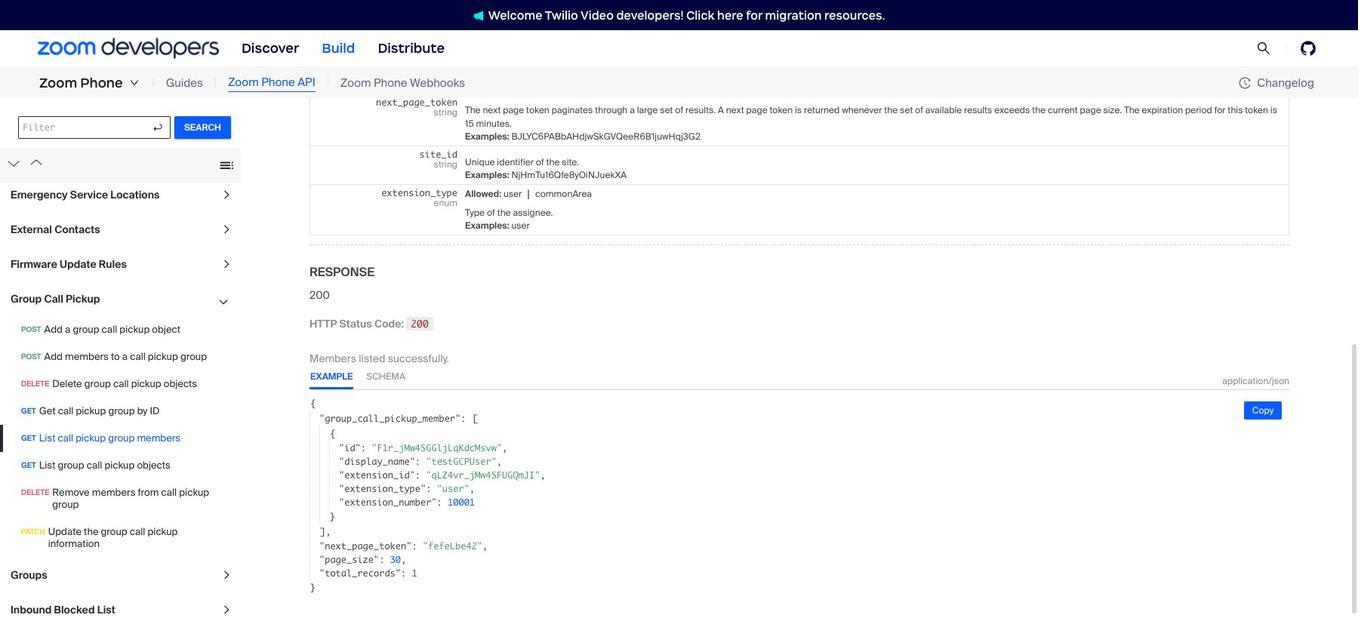 Task type: locate. For each thing, give the bounding box(es) containing it.
members
[[310, 352, 356, 365]]

http status code: 200
[[310, 317, 429, 330]]

history image left the changelog
[[1239, 77, 1251, 89]]

zoom phone api
[[228, 75, 315, 90]]

zoom phone
[[39, 75, 123, 91]]

200 right the code:
[[411, 318, 429, 330]]

2 phone from the left
[[261, 75, 295, 90]]

2 zoom from the left
[[228, 75, 259, 90]]

0 horizontal spatial zoom
[[39, 75, 77, 91]]

members listed successfully.
[[310, 352, 449, 365]]

http
[[310, 317, 337, 330]]

3 zoom from the left
[[340, 75, 371, 90]]

0 vertical spatial 200
[[310, 288, 330, 302]]

zoom phone webhooks
[[340, 75, 465, 90]]

zoom phone webhooks link
[[340, 75, 465, 92]]

0 horizontal spatial phone
[[80, 75, 123, 91]]

zoom for zoom phone api
[[228, 75, 259, 90]]

200 up http
[[310, 288, 330, 302]]

query-string parameters
[[310, 15, 439, 27]]

1 horizontal spatial 200
[[411, 318, 429, 330]]

200
[[310, 288, 330, 302], [411, 318, 429, 330]]

listed
[[359, 352, 385, 365]]

1 horizontal spatial zoom
[[228, 75, 259, 90]]

for
[[746, 8, 762, 22]]

down image
[[130, 79, 139, 88]]

click
[[686, 8, 715, 22]]

1 phone from the left
[[80, 75, 123, 91]]

3 phone from the left
[[374, 75, 407, 90]]

phone left api
[[261, 75, 295, 90]]

2 horizontal spatial phone
[[374, 75, 407, 90]]

history image
[[1239, 77, 1257, 89], [1239, 77, 1251, 89]]

zoom
[[39, 75, 77, 91], [228, 75, 259, 90], [340, 75, 371, 90]]

status
[[339, 317, 372, 330]]

query-
[[310, 15, 343, 27]]

1 horizontal spatial phone
[[261, 75, 295, 90]]

response
[[310, 264, 374, 280]]

search image
[[1257, 41, 1271, 55]]

1 zoom from the left
[[39, 75, 77, 91]]

2 horizontal spatial zoom
[[340, 75, 371, 90]]

github image
[[1301, 41, 1316, 56]]

zoom for zoom phone
[[39, 75, 77, 91]]

1 vertical spatial 200
[[411, 318, 429, 330]]

phone left webhooks
[[374, 75, 407, 90]]

phone left down image
[[80, 75, 123, 91]]

history image down search icon
[[1239, 77, 1257, 89]]

phone
[[80, 75, 123, 91], [261, 75, 295, 90], [374, 75, 407, 90]]



Task type: describe. For each thing, give the bounding box(es) containing it.
migration
[[765, 8, 822, 22]]

twilio
[[545, 8, 578, 22]]

notification image
[[473, 10, 488, 21]]

zoom developer logo image
[[38, 38, 219, 59]]

changelog
[[1257, 75, 1314, 90]]

welcome twilio video developers! click here for migration resources.
[[488, 8, 885, 22]]

zoom phone api link
[[228, 74, 315, 92]]

parameters
[[379, 15, 439, 27]]

changelog link
[[1239, 75, 1314, 90]]

phone for zoom phone
[[80, 75, 123, 91]]

welcome twilio video developers! click here for migration resources. link
[[458, 7, 900, 23]]

resources.
[[824, 8, 885, 22]]

here
[[717, 8, 743, 22]]

welcome
[[488, 8, 543, 22]]

video
[[580, 8, 614, 22]]

code:
[[374, 317, 404, 330]]

notification image
[[473, 10, 484, 21]]

guides
[[166, 75, 203, 90]]

phone for zoom phone api
[[261, 75, 295, 90]]

200 inside the http status code: 200
[[411, 318, 429, 330]]

string
[[343, 15, 377, 27]]

github image
[[1301, 41, 1316, 56]]

0 horizontal spatial 200
[[310, 288, 330, 302]]

search image
[[1257, 41, 1271, 55]]

phone for zoom phone webhooks
[[374, 75, 407, 90]]

webhooks
[[410, 75, 465, 90]]

guides link
[[166, 75, 203, 92]]

developers!
[[616, 8, 684, 22]]

api
[[298, 75, 315, 90]]

zoom for zoom phone webhooks
[[340, 75, 371, 90]]

successfully.
[[388, 352, 449, 365]]



Task type: vqa. For each thing, say whether or not it's contained in the screenshot.
the leftmost 200
yes



